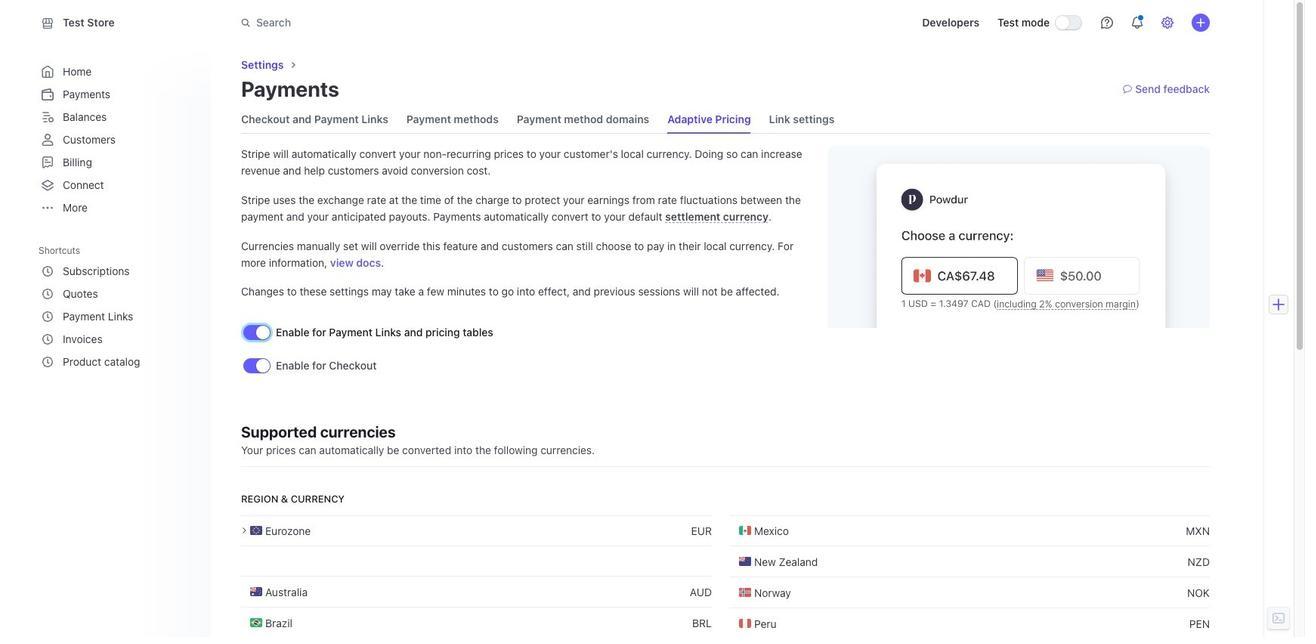 Task type: vqa. For each thing, say whether or not it's contained in the screenshot.
The Edit Pins image
no



Task type: locate. For each thing, give the bounding box(es) containing it.
settings image
[[1162, 17, 1174, 29]]

1 shortcuts element from the top
[[39, 240, 199, 373]]

None search field
[[232, 9, 658, 37]]

tab list
[[241, 106, 835, 133]]

2 shortcuts element from the top
[[39, 260, 196, 373]]

help image
[[1101, 17, 1113, 29]]

shortcuts element
[[39, 240, 199, 373], [39, 260, 196, 373]]

pe image
[[739, 618, 751, 630]]

no image
[[739, 587, 751, 599]]



Task type: describe. For each thing, give the bounding box(es) containing it.
Test mode checkbox
[[1056, 16, 1082, 30]]

Search text field
[[232, 9, 658, 37]]

manage shortcuts image
[[184, 246, 193, 255]]

mx image
[[739, 525, 751, 537]]

notifications image
[[1131, 17, 1144, 29]]

core navigation links element
[[39, 60, 196, 219]]

a customer in canada views a price localized from usd to cad image
[[828, 146, 1210, 328]]

au image
[[250, 586, 262, 598]]

br image
[[250, 617, 262, 629]]

nz image
[[739, 556, 751, 568]]

eu image
[[250, 525, 262, 537]]



